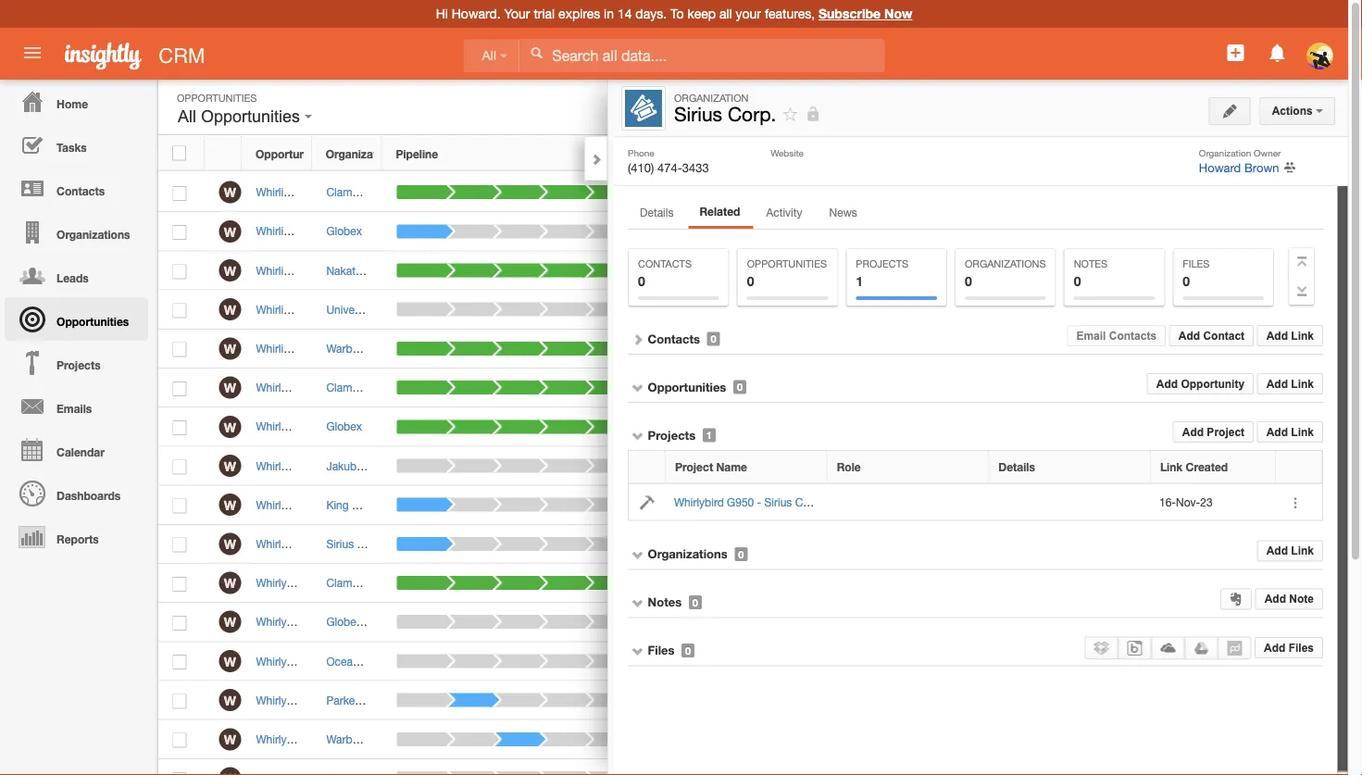 Task type: locate. For each thing, give the bounding box(es) containing it.
1 horizontal spatial sirius corp.
[[674, 103, 777, 125]]

0 horizontal spatial llc
[[388, 459, 409, 472]]

university of northumbria
[[326, 303, 453, 316]]

follow image for $‎190,000.00
[[987, 653, 1004, 671]]

sirius corp. link
[[326, 537, 385, 550]]

row containing organization
[[158, 136, 1064, 171]]

15-nov-23 cell up opportunities 0
[[707, 212, 832, 251]]

0 inside opportunities 0
[[747, 273, 754, 288]]

1 vertical spatial warbucks industries
[[326, 733, 428, 746]]

0 vertical spatial mills
[[484, 342, 507, 355]]

x520 for clampett oil and gas, uk
[[318, 381, 343, 394]]

5 g550 from the top
[[309, 733, 336, 746]]

usd $‎300,000.00 cell for whirligig g990 - warbucks industries - roger mills
[[902, 330, 1004, 369]]

2 howard brown usd $‎300,000.00 from the top
[[846, 342, 1004, 355]]

15-nov-23 for whirlwinder x520 - king group - chris chen
[[721, 498, 774, 511]]

0 horizontal spatial 1
[[706, 429, 712, 441]]

1 chevron down image from the top
[[632, 429, 645, 442]]

aaron
[[514, 186, 543, 199]]

2 warbucks industries from the top
[[326, 733, 428, 746]]

2 warbucks industries link from the top
[[326, 733, 428, 746]]

follow image for whirlybird g550 - warbucks industries - roger mills
[[987, 731, 1004, 749]]

16-dec-23 down g950
[[721, 537, 774, 550]]

your
[[504, 6, 530, 21], [1077, 244, 1107, 256]]

g950
[[727, 495, 754, 508]]

lee down whirligig g990 - clampett oil and gas, singapore - aaron lang link
[[418, 225, 436, 238]]

brown for whirligig g990 - university of northumbria - paula oliver
[[888, 303, 920, 316]]

g550 up the oceanic airlines link
[[309, 616, 336, 629]]

3 g990 from the top
[[302, 264, 329, 277]]

1 horizontal spatial files
[[1183, 258, 1210, 270]]

project left name
[[675, 460, 713, 473]]

add link up add note
[[1267, 544, 1314, 557]]

0 vertical spatial organizations
[[57, 228, 130, 241]]

martin for whirlybird g950 - sirius corp. - tina martin
[[858, 495, 889, 508]]

3 add link button from the top
[[1257, 421, 1323, 443]]

spain up whirlybird g550 - oceanic airlines - mark sakda link
[[368, 616, 397, 629]]

howard for whirligig g990 - nakatomi trading corp. - samantha wright
[[846, 264, 885, 277]]

lee for whirligig g990 - globex - albert lee
[[418, 225, 436, 238]]

4 g990 from the top
[[302, 303, 329, 316]]

sakda
[[465, 655, 497, 668]]

dashboards link
[[5, 471, 148, 515]]

1 15-nov-23 cell from the top
[[707, 212, 832, 251]]

days.
[[636, 6, 667, 21]]

add link button right contact
[[1257, 325, 1323, 346]]

howard brown link for whirlwinder x520 - jakubowski llc - jason castillo
[[846, 459, 920, 472]]

4 g550 from the top
[[309, 694, 336, 707]]

howard brown link up howard brown usd $‎110,000.00
[[846, 264, 920, 277]]

2 $‎180,000.00 from the top
[[942, 616, 1004, 629]]

nov-
[[738, 225, 762, 238], [1110, 270, 1134, 283], [738, 303, 762, 316], [738, 459, 762, 472], [1176, 495, 1200, 508], [738, 498, 762, 511], [738, 616, 762, 629], [738, 655, 762, 668]]

howard brown link up projects 1 at the top right of page
[[846, 225, 920, 238]]

1 $‎300,000.00 from the top
[[942, 186, 1004, 199]]

projects inside navigation
[[57, 358, 101, 371]]

w row
[[158, 173, 1065, 212], [158, 212, 1065, 251], [158, 251, 1065, 290], [158, 290, 1065, 330], [158, 330, 1065, 369], [158, 369, 1065, 408], [158, 408, 1065, 447], [158, 447, 1065, 486], [158, 486, 1065, 525], [158, 525, 1065, 564], [158, 564, 1065, 603], [158, 603, 1065, 642], [158, 642, 1065, 681], [158, 681, 1065, 720], [158, 720, 1065, 759]]

whirligig for whirligig g990 - warbucks industries - roger mills
[[256, 342, 299, 355]]

brown for whirligig g990 - clampett oil and gas, singapore - aaron lang
[[888, 186, 920, 199]]

howard for whirlybird g550 - globex, spain - katherine reyes
[[846, 616, 885, 629]]

1 usd $‎300,000.00 cell from the top
[[902, 173, 1004, 212]]

whirlybird for whirlybird g550 - clampett oil and gas corp. - katherine warren
[[256, 576, 306, 589]]

add
[[1179, 329, 1200, 342], [1267, 329, 1288, 342], [1156, 377, 1178, 390], [1267, 377, 1288, 390], [1182, 426, 1204, 438], [1267, 426, 1288, 438], [1267, 544, 1288, 557], [1265, 593, 1286, 605], [1264, 641, 1286, 654]]

1 vertical spatial warbucks industries link
[[326, 733, 428, 746]]

howard brown link down organization owner in the top right of the page
[[1199, 160, 1279, 175]]

10 w link from the top
[[219, 533, 241, 555]]

7 usd from the top
[[916, 616, 939, 629]]

7 w from the top
[[224, 419, 236, 435]]

2 parker from the left
[[346, 694, 379, 707]]

0 vertical spatial katherine
[[495, 576, 542, 589]]

whirlybird for whirlybird g550 - globex, spain - katherine reyes
[[256, 616, 306, 629]]

2 nakatomi from the left
[[339, 264, 387, 277]]

contacts link down tasks at the top
[[5, 167, 148, 210]]

16-nov-23 cell
[[707, 290, 832, 330], [707, 447, 832, 486], [1151, 484, 1276, 521]]

g550 for parker and company
[[309, 694, 336, 707]]

16-nov-23 for howard brown usd $‎500,000.00
[[721, 459, 774, 472]]

5 usd from the top
[[916, 342, 939, 355]]

1 vertical spatial details
[[999, 460, 1035, 473]]

0 vertical spatial 1
[[856, 273, 863, 288]]

1 horizontal spatial organization
[[674, 92, 749, 104]]

chevron down image
[[632, 429, 645, 442], [632, 548, 645, 561], [632, 596, 645, 609]]

0 vertical spatial 23-
[[721, 616, 738, 629]]

g550 down the oceanic airlines link
[[309, 694, 336, 707]]

2 vertical spatial opportunity
[[1181, 377, 1245, 390]]

1 nakatomi from the left
[[326, 264, 374, 277]]

9 w row from the top
[[158, 486, 1065, 525]]

1 globex, from the left
[[326, 616, 365, 629]]

flores
[[538, 381, 569, 394]]

whirligig g990 - warbucks industries - roger mills
[[256, 342, 507, 355]]

11 w from the top
[[224, 576, 236, 591]]

nov- for whirligig g990 - globex - albert lee
[[738, 225, 762, 238]]

organizations
[[57, 228, 130, 241], [965, 258, 1046, 270], [648, 547, 728, 561]]

mills for whirlybird g550 - warbucks industries - roger mills
[[491, 733, 514, 746]]

dashboards
[[57, 489, 121, 502]]

g550 down parker and company link on the left bottom of page
[[309, 733, 336, 746]]

5 whirligig from the top
[[256, 342, 299, 355]]

0 vertical spatial usd $‎180,000.00 cell
[[902, 212, 1004, 251]]

1 vertical spatial sirius corp.
[[326, 537, 385, 550]]

clampett oil and gas corp.
[[326, 576, 464, 589]]

2 16-dec-23 cell from the top
[[707, 251, 832, 290]]

add contact link
[[1169, 325, 1254, 346]]

1 vertical spatial 15-
[[721, 498, 738, 511]]

opportunities down crm
[[201, 107, 300, 126]]

$‎300,000.00 down $‎110,000.00
[[942, 342, 1004, 355]]

15- for whirlwinder x520 - king group - chris chen
[[721, 498, 738, 511]]

usd $‎300,000.00 cell for whirligig g990 - clampett oil and gas, singapore - aaron lang
[[902, 173, 1004, 212]]

1 15-nov-23 from the top
[[721, 225, 774, 238]]

g550 for oceanic airlines
[[309, 655, 336, 668]]

1 horizontal spatial organizations
[[648, 547, 728, 561]]

0 horizontal spatial organization
[[326, 147, 393, 160]]

mills down sakda
[[491, 733, 514, 746]]

cell
[[832, 369, 902, 408], [902, 369, 972, 408], [707, 408, 832, 447], [832, 408, 902, 447], [902, 408, 972, 447], [1019, 408, 1065, 447], [828, 484, 989, 521], [989, 484, 1151, 521], [832, 486, 902, 525], [902, 486, 972, 525], [1019, 486, 1065, 525], [832, 525, 902, 564], [902, 525, 972, 564], [1019, 525, 1065, 564], [707, 564, 832, 603], [832, 564, 902, 603], [902, 564, 972, 603], [1019, 564, 1065, 603], [707, 681, 832, 720], [832, 681, 902, 720], [902, 681, 972, 720], [1019, 681, 1065, 720], [707, 720, 832, 759], [832, 720, 902, 759], [902, 720, 972, 759], [1019, 720, 1065, 759], [205, 759, 242, 775], [242, 759, 312, 775], [312, 759, 382, 775], [707, 759, 832, 775], [832, 759, 902, 775], [902, 759, 972, 775]]

2 vertical spatial organizations
[[648, 547, 728, 561]]

12 w link from the top
[[219, 611, 241, 633]]

1 vertical spatial all
[[178, 107, 196, 126]]

16-dec-23 cell down whirlybird g950 - sirius corp. - tina martin
[[707, 525, 832, 564]]

23 for whirlwinder x520 - clampett oil and gas, uk - nicholas flores
[[762, 381, 774, 394]]

organizations 0
[[965, 258, 1046, 288]]

0 horizontal spatial files
[[648, 643, 675, 657]]

phone
[[628, 147, 655, 158]]

email contacts
[[1077, 329, 1157, 342]]

2 jakubowski from the left
[[353, 459, 412, 472]]

whirligig g990 - warbucks industries - roger mills link
[[256, 342, 516, 355]]

opportunity down "16-nov-23 import" link
[[1077, 294, 1151, 306]]

follow image for whirligig g990 - warbucks industries - roger mills
[[987, 341, 1004, 358]]

0 vertical spatial howard brown usd $‎180,000.00
[[846, 225, 1004, 238]]

$‎180,000.00
[[942, 225, 1004, 238], [942, 616, 1004, 629]]

add link button right add project link
[[1257, 421, 1323, 443]]

howard for whirlwinder x520 - jakubowski llc - jason castillo
[[846, 459, 885, 472]]

0 down g950
[[738, 548, 744, 560]]

martin inside w row
[[446, 537, 478, 550]]

opportunities link up project name
[[648, 380, 726, 395]]

and
[[1200, 220, 1220, 233]]

0 horizontal spatial details
[[640, 206, 674, 219]]

16-dec-23 down opportunities 0
[[721, 342, 774, 355]]

15-nov-23 cell
[[707, 212, 832, 251], [707, 486, 832, 525]]

all inside button
[[178, 107, 196, 126]]

2 vertical spatial chevron down image
[[632, 596, 645, 609]]

created
[[1186, 460, 1228, 473]]

2 whirligig from the top
[[256, 225, 299, 238]]

1 horizontal spatial king
[[353, 498, 376, 511]]

tina inside w row
[[422, 537, 443, 550]]

15- down related
[[721, 225, 738, 238]]

import
[[1150, 270, 1182, 283]]

w
[[224, 185, 236, 200], [224, 224, 236, 239], [224, 263, 236, 278], [224, 302, 236, 317], [224, 341, 236, 356], [224, 380, 236, 396], [224, 419, 236, 435], [224, 458, 236, 474], [224, 497, 236, 513], [224, 537, 236, 552], [224, 576, 236, 591], [224, 615, 236, 630], [224, 654, 236, 669], [224, 693, 236, 708], [224, 732, 236, 747]]

0 vertical spatial 15-
[[721, 225, 738, 238]]

warbucks industries down university of northumbria
[[326, 342, 428, 355]]

3 w link from the top
[[219, 259, 241, 282]]

4 w link from the top
[[219, 298, 241, 321]]

1 vertical spatial 16-nov-23
[[721, 459, 774, 472]]

16-nov-23 down link created
[[1160, 495, 1213, 508]]

16-dec-23 down related link
[[721, 264, 774, 277]]

add link
[[1267, 329, 1314, 342], [1267, 377, 1314, 390], [1267, 426, 1314, 438], [1267, 544, 1314, 557]]

opportunity right the new
[[1207, 100, 1271, 113]]

w link for whirlybird g550 - warbucks industries - roger mills
[[219, 728, 241, 750]]

usd $‎300,000.00 cell up usd $‎450,000.00 cell
[[902, 173, 1004, 212]]

16-dec-23 for whirlwinder x520 - sirius corp. - tina martin
[[721, 537, 774, 550]]

2 g550 from the top
[[309, 616, 336, 629]]

oceanic airlines link
[[326, 655, 406, 668]]

tina
[[834, 495, 855, 508], [422, 537, 443, 550]]

16-dec-23 for whirlwinder x520 - clampett oil and gas, uk - nicholas flores
[[721, 381, 774, 394]]

4 w from the top
[[224, 302, 236, 317]]

2 15-nov-23 cell from the top
[[707, 486, 832, 525]]

23 for whirligig g990 - clampett oil and gas, singapore - aaron lang
[[762, 186, 774, 199]]

llc left jason
[[415, 459, 436, 472]]

12 w row from the top
[[158, 603, 1065, 642]]

2 vertical spatial projects
[[648, 428, 696, 442]]

trading up the whirligig g990 - university of northumbria - paula oliver link
[[390, 264, 427, 277]]

2 chevron down image from the top
[[632, 548, 645, 561]]

9 w link from the top
[[219, 494, 241, 516]]

whirligig g990 - clampett oil and gas, singapore - aaron lang
[[256, 186, 571, 199]]

x520 up jakubowski llc link
[[318, 420, 343, 433]]

follow image for whirligig g990 - nakatomi trading corp. - samantha wright
[[987, 263, 1004, 280]]

15-nov-23 cell down name
[[707, 486, 832, 525]]

1 llc from the left
[[388, 459, 409, 472]]

roger for whirlybird g550 - warbucks industries - roger mills
[[458, 733, 488, 746]]

chevron down image
[[632, 381, 645, 394], [632, 644, 645, 657]]

0 vertical spatial $‎300,000.00
[[942, 186, 1004, 199]]

nov- for whirlwinder x520 - jakubowski llc - jason castillo
[[738, 459, 762, 472]]

usd $‎180,000.00 cell
[[902, 212, 1004, 251], [902, 603, 1004, 642]]

howard brown usd $‎180,000.00 up howard brown usd $‎450,000.00
[[846, 225, 1004, 238]]

brown for whirligig g990 - globex - albert lee
[[888, 225, 920, 238]]

chevron down image left 'files' link
[[632, 644, 645, 657]]

projects link up emails in the left of the page
[[5, 341, 148, 384]]

follow image
[[987, 184, 1004, 202], [987, 302, 1004, 319], [987, 458, 1004, 476], [987, 497, 1004, 515], [987, 614, 1004, 632], [987, 653, 1004, 671]]

row group
[[158, 173, 1065, 775]]

16-dec-23 cell down activity link
[[707, 251, 832, 290]]

roger down lisa
[[458, 733, 488, 746]]

3 16-dec-23 from the top
[[721, 342, 774, 355]]

0 vertical spatial sirius corp.
[[674, 103, 777, 125]]

1 horizontal spatial projects link
[[648, 428, 696, 443]]

1 horizontal spatial projects
[[648, 428, 696, 442]]

w for whirligig g990 - clampett oil and gas, singapore - aaron lang
[[224, 185, 236, 200]]

4 x520 from the top
[[318, 498, 343, 511]]

g990
[[302, 186, 329, 199], [302, 225, 329, 238], [302, 264, 329, 277], [302, 303, 329, 316], [302, 342, 329, 355]]

opportunities up imports
[[1129, 220, 1196, 233]]

sirius up 3433
[[674, 103, 722, 125]]

1 vertical spatial $‎180,000.00
[[942, 616, 1004, 629]]

dec-
[[738, 186, 762, 199], [738, 264, 762, 277], [738, 342, 762, 355], [738, 381, 762, 394], [738, 537, 762, 550]]

reports
[[57, 533, 99, 545]]

0 horizontal spatial organizations link
[[5, 210, 148, 254]]

follow image
[[782, 106, 800, 123], [987, 223, 1004, 241], [987, 263, 1004, 280], [987, 341, 1004, 358], [987, 380, 1004, 397], [987, 419, 1004, 436], [987, 536, 1004, 554], [987, 575, 1004, 593], [987, 692, 1004, 710], [987, 731, 1004, 749], [987, 771, 1004, 775]]

g990 down whirligig g990 - globex - albert lee
[[302, 264, 329, 277]]

1 horizontal spatial notes
[[1074, 258, 1108, 270]]

0 vertical spatial $‎180,000.00
[[942, 225, 1004, 238]]

2 23-nov-23 from the top
[[721, 655, 774, 668]]

hi howard. your trial expires in 14 days. to keep all your features, subscribe now
[[436, 6, 913, 21]]

navigation containing home
[[0, 80, 148, 558]]

0 vertical spatial chevron down image
[[632, 381, 645, 394]]

1 up project name
[[706, 429, 712, 441]]

row group containing w
[[158, 173, 1065, 775]]

usd $‎180,000.00 cell up "$‎190,000.00"
[[902, 603, 1004, 642]]

16- for whirlwinder x520 - jakubowski llc - jason castillo
[[721, 459, 738, 472]]

all down howard.
[[482, 49, 496, 63]]

1 vertical spatial 23-
[[721, 655, 738, 668]]

1 horizontal spatial contacts link
[[648, 332, 700, 346]]

3 add link from the top
[[1267, 426, 1314, 438]]

g990 up whirligig g990 - warbucks industries - roger mills
[[302, 303, 329, 316]]

9 w from the top
[[224, 497, 236, 513]]

1 vertical spatial tina
[[422, 537, 443, 550]]

2 oceanic from the left
[[346, 655, 387, 668]]

None checkbox
[[172, 146, 186, 161], [173, 303, 187, 318], [173, 342, 187, 357], [173, 381, 187, 396], [173, 421, 187, 435], [173, 460, 187, 474], [173, 616, 187, 631], [173, 694, 187, 709], [173, 733, 187, 748], [172, 146, 186, 161], [173, 303, 187, 318], [173, 342, 187, 357], [173, 381, 187, 396], [173, 421, 187, 435], [173, 460, 187, 474], [173, 616, 187, 631], [173, 694, 187, 709], [173, 733, 187, 748]]

0 down related link
[[747, 273, 754, 288]]

w for whirligig g990 - university of northumbria - paula oliver
[[224, 302, 236, 317]]

2 w from the top
[[224, 224, 236, 239]]

navigation
[[0, 80, 148, 558]]

paula
[[477, 303, 505, 316]]

1 vertical spatial lee
[[432, 420, 450, 433]]

1 vertical spatial howard brown usd $‎180,000.00
[[846, 616, 1004, 629]]

1 g990 from the top
[[302, 186, 329, 199]]

x520 up sirius corp. "link" at bottom
[[318, 498, 343, 511]]

$‎300,000.00 for whirligig g990 - warbucks industries - roger mills
[[942, 342, 1004, 355]]

files down notes link
[[648, 643, 675, 657]]

projects up howard brown usd $‎110,000.00
[[856, 258, 909, 270]]

1 vertical spatial 15-nov-23
[[721, 498, 774, 511]]

2 usd $‎300,000.00 cell from the top
[[902, 330, 1004, 369]]

dec- down related link
[[738, 264, 762, 277]]

16-dec-23 cell for whirligig g990 - clampett oil and gas, singapore - aaron lang
[[707, 173, 832, 212]]

8 w from the top
[[224, 458, 236, 474]]

1 vertical spatial project
[[675, 460, 713, 473]]

whirlybird g550 - globex, spain - katherine reyes
[[256, 616, 508, 629]]

0 horizontal spatial opportunities link
[[5, 297, 148, 341]]

nov- for whirlwinder x520 - king group - chris chen
[[738, 498, 762, 511]]

3 w from the top
[[224, 263, 236, 278]]

tags
[[1154, 294, 1181, 306]]

follow image for whirligig g990 - globex - albert lee
[[987, 223, 1004, 241]]

king group
[[326, 498, 383, 511]]

1 horizontal spatial organizations link
[[648, 547, 728, 562]]

5 whirlwinder from the top
[[256, 537, 314, 550]]

1 warbucks industries from the top
[[326, 342, 428, 355]]

howard brown usd $‎180,000.00
[[846, 225, 1004, 238], [846, 616, 1004, 629]]

g990 down university of northumbria link
[[302, 342, 329, 355]]

16-nov-23 up g950
[[721, 459, 774, 472]]

news
[[829, 206, 857, 219]]

howard brown link for whirligig g990 - clampett oil and gas, singapore - aaron lang
[[846, 186, 920, 199]]

0 horizontal spatial all
[[178, 107, 196, 126]]

0 horizontal spatial contacts link
[[5, 167, 148, 210]]

whirlwinder for whirlwinder x520 - king group - chris chen
[[256, 498, 314, 511]]

0 vertical spatial globex link
[[326, 225, 362, 238]]

change record owner image
[[1284, 159, 1296, 176]]

howard brown usd $‎450,000.00
[[846, 264, 1004, 277]]

add link for 3rd add link button
[[1267, 426, 1314, 438]]

whirlwinder for whirlwinder x520 - sirius corp. - tina martin
[[256, 537, 314, 550]]

0 vertical spatial chevron down image
[[632, 429, 645, 442]]

1 horizontal spatial details
[[999, 460, 1035, 473]]

2 x520 from the top
[[318, 420, 343, 433]]

usd $‎300,000.00 cell
[[902, 173, 1004, 212], [902, 330, 1004, 369]]

1 23- from the top
[[721, 616, 738, 629]]

w for whirligig g990 - globex - albert lee
[[224, 224, 236, 239]]

whirligig for whirligig g990 - globex - albert lee
[[256, 225, 299, 238]]

dec- up related
[[738, 186, 762, 199]]

4 add link from the top
[[1267, 544, 1314, 557]]

usd for singapore
[[916, 186, 939, 199]]

link files from pandadoc to this image
[[1227, 641, 1242, 656]]

tina down 'chris'
[[422, 537, 443, 550]]

organization down "search all data...." text box
[[674, 92, 749, 104]]

corp.
[[728, 103, 777, 125], [417, 264, 445, 277], [430, 264, 458, 277], [795, 495, 823, 508], [357, 537, 385, 550], [384, 537, 412, 550], [436, 576, 464, 589], [456, 576, 484, 589]]

close
[[770, 147, 800, 160]]

tina down role
[[834, 495, 855, 508]]

katherine left warren
[[495, 576, 542, 589]]

1 vertical spatial projects link
[[648, 428, 696, 443]]

0 vertical spatial lee
[[418, 225, 436, 238]]

3 usd from the top
[[916, 264, 939, 277]]

files inside button
[[1289, 641, 1314, 654]]

lisa
[[462, 694, 482, 707]]

1 w link from the top
[[219, 181, 241, 203]]

1 vertical spatial chevron down image
[[632, 644, 645, 657]]

0 vertical spatial 15-nov-23
[[721, 225, 774, 238]]

group left 'chris'
[[379, 498, 410, 511]]

1 vertical spatial projects
[[57, 358, 101, 371]]

5 follow image from the top
[[987, 614, 1004, 632]]

role
[[837, 460, 861, 473]]

$‎180,000.00 up $‎450,000.00
[[942, 225, 1004, 238]]

w link for whirligig g990 - warbucks industries - roger mills
[[219, 337, 241, 360]]

email
[[1077, 329, 1106, 342]]

row
[[158, 136, 1064, 171], [629, 451, 1323, 484], [629, 484, 1323, 521], [158, 759, 1065, 775]]

0 vertical spatial organizations link
[[5, 210, 148, 254]]

organizations up $‎110,000.00
[[965, 258, 1046, 270]]

x520 for king group
[[318, 498, 343, 511]]

globex,
[[326, 616, 365, 629], [346, 616, 385, 629]]

opportunities down leads
[[57, 315, 129, 328]]

samantha
[[468, 264, 518, 277]]

contacts inside button
[[1109, 329, 1157, 342]]

16-dec-23 up related
[[721, 186, 774, 199]]

1 vertical spatial $‎300,000.00
[[942, 342, 1004, 355]]

0 vertical spatial usd $‎300,000.00 cell
[[902, 173, 1004, 212]]

1 horizontal spatial katherine
[[495, 576, 542, 589]]

s
[[1081, 324, 1087, 336]]

notes right and
[[1223, 220, 1252, 233]]

howard down projects 1 at the top right of page
[[846, 303, 885, 316]]

x520 for sirius corp.
[[318, 537, 343, 550]]

1 vertical spatial usd $‎180,000.00 cell
[[902, 603, 1004, 642]]

g550 for clampett oil and gas corp.
[[309, 576, 336, 589]]

add link right add opportunity at the right
[[1267, 377, 1314, 390]]

parker
[[326, 694, 359, 707], [346, 694, 379, 707], [486, 694, 518, 707]]

brown for whirlwinder x520 - jakubowski llc - jason castillo
[[888, 459, 920, 472]]

globex
[[326, 225, 362, 238], [339, 225, 375, 238], [326, 420, 362, 433], [353, 420, 389, 433]]

organizations up leads link at the top left of the page
[[57, 228, 130, 241]]

1 horizontal spatial llc
[[415, 459, 436, 472]]

11 w row from the top
[[158, 564, 1065, 603]]

0 vertical spatial howard brown usd $‎300,000.00
[[846, 186, 1004, 199]]

2 horizontal spatial notes
[[1223, 220, 1252, 233]]

globex link up 'nakatomi trading corp.' link
[[326, 225, 362, 238]]

1 horizontal spatial uk
[[466, 381, 482, 394]]

add project link
[[1173, 421, 1254, 443]]

king up sirius corp. "link" at bottom
[[326, 498, 349, 511]]

6 w link from the top
[[219, 377, 241, 399]]

g990 up nakatomi trading corp.
[[302, 225, 329, 238]]

clampett oil and gas, singapore
[[326, 186, 490, 199]]

note
[[1289, 593, 1314, 605]]

column header
[[831, 136, 901, 171], [901, 136, 972, 171], [972, 136, 1018, 171], [1018, 136, 1064, 171], [629, 451, 666, 484], [1276, 451, 1323, 484]]

$‎180,000.00 up "$‎190,000.00"
[[942, 616, 1004, 629]]

project
[[1207, 426, 1245, 438], [675, 460, 713, 473]]

organization for organization pipeline
[[326, 147, 393, 160]]

1 vertical spatial mills
[[491, 733, 514, 746]]

howard
[[1199, 160, 1241, 175], [846, 186, 885, 199], [846, 225, 885, 238], [846, 264, 885, 277], [846, 303, 885, 316], [846, 342, 885, 355], [846, 459, 885, 472], [846, 616, 885, 629], [846, 655, 885, 668]]

usd for mills
[[916, 342, 939, 355]]

1 horizontal spatial opportunities link
[[648, 380, 726, 395]]

keep
[[688, 6, 716, 21]]

g990 up whirligig g990 - globex - albert lee
[[302, 186, 329, 199]]

whirligig g990 - university of northumbria - paula oliver
[[256, 303, 536, 316]]

w for whirlwinder x520 - jakubowski llc - jason castillo
[[224, 458, 236, 474]]

1 vertical spatial albert
[[399, 420, 429, 433]]

2 16-dec-23 from the top
[[721, 264, 774, 277]]

your
[[736, 6, 761, 21]]

all opportunities
[[178, 107, 305, 126]]

w link for whirlwinder x520 - sirius corp. - tina martin
[[219, 533, 241, 555]]

1 of from the left
[[378, 303, 388, 316]]

usd for paula
[[916, 303, 939, 316]]

0 vertical spatial 15-nov-23 cell
[[707, 212, 832, 251]]

howard left usd $‎190,000.00 cell
[[846, 655, 885, 668]]

usd for reyes
[[916, 616, 939, 629]]

1 23-nov-23 cell from the top
[[707, 603, 832, 642]]

follow image for whirlwinder x520 - clampett oil and gas, uk - nicholas flores
[[987, 380, 1004, 397]]

jakubowski up the "whirlwinder x520 - king group - chris chen" "link"
[[353, 459, 412, 472]]

1 horizontal spatial of
[[391, 303, 401, 316]]

23-nov-23 cell
[[707, 603, 832, 642], [707, 642, 832, 681]]

howard for whirligig g990 - globex - albert lee
[[846, 225, 885, 238]]

1 trading from the left
[[377, 264, 414, 277]]

$‎190,000.00
[[942, 655, 1004, 668]]

1 add link from the top
[[1267, 329, 1314, 342]]

tasks link
[[5, 123, 148, 167]]

contacts link
[[5, 167, 148, 210], [648, 332, 700, 346]]

record permissions image
[[805, 103, 822, 125]]

files down "note" at bottom right
[[1289, 641, 1314, 654]]

singapore
[[439, 186, 490, 199], [452, 186, 503, 199]]

organizations link inside navigation
[[5, 210, 148, 254]]

chevron down image down chevron right image
[[632, 381, 645, 394]]

4 16-dec-23 cell from the top
[[707, 369, 832, 408]]

howard brown link for whirligig g990 - globex - albert lee
[[846, 225, 920, 238]]

2 23- from the top
[[721, 655, 738, 668]]

1 23-nov-23 from the top
[[721, 616, 774, 629]]

1 horizontal spatial all
[[482, 49, 496, 63]]

link files from microsoft onedrive to this image
[[1161, 641, 1176, 656]]

organizations link up leads
[[5, 210, 148, 254]]

1 horizontal spatial your
[[1077, 244, 1107, 256]]

0 vertical spatial projects link
[[5, 341, 148, 384]]

w link
[[219, 181, 241, 203], [219, 220, 241, 242], [219, 259, 241, 282], [219, 298, 241, 321], [219, 337, 241, 360], [219, 377, 241, 399], [219, 416, 241, 438], [219, 455, 241, 477], [219, 494, 241, 516], [219, 533, 241, 555], [219, 572, 241, 594], [219, 611, 241, 633], [219, 650, 241, 672], [219, 689, 241, 711], [219, 728, 241, 750]]

details inside row
[[999, 460, 1035, 473]]

3 whirlwinder from the top
[[256, 459, 314, 472]]

howard up howard brown usd $‎190,000.00
[[846, 616, 885, 629]]

0 inside files 0
[[1183, 273, 1190, 288]]

w link for whirlybird g550 - clampett oil and gas corp. - katherine warren
[[219, 572, 241, 594]]

group down jakubowski llc link
[[352, 498, 383, 511]]

x520 down king group link
[[318, 537, 343, 550]]

0 up s
[[1074, 273, 1081, 288]]

brown
[[1245, 160, 1279, 175], [888, 186, 920, 199], [888, 225, 920, 238], [888, 264, 920, 277], [888, 303, 920, 316], [888, 342, 920, 355], [888, 459, 920, 472], [888, 616, 920, 629], [888, 655, 920, 668]]

0 horizontal spatial notes
[[648, 595, 682, 609]]

show sidebar image
[[1126, 100, 1139, 113]]

$‎180,000.00 for 15-nov-23
[[942, 225, 1004, 238]]

16-dec-23 cell
[[707, 173, 832, 212], [707, 251, 832, 290], [707, 330, 832, 369], [707, 369, 832, 408], [707, 525, 832, 564]]

16- for whirligig g990 - clampett oil and gas, singapore - aaron lang
[[721, 186, 738, 199]]

1 vertical spatial katherine
[[427, 616, 474, 629]]

0 horizontal spatial uk
[[439, 381, 455, 394]]

2 globex link from the top
[[326, 420, 362, 433]]

0 vertical spatial 23-nov-23
[[721, 616, 774, 629]]

0 horizontal spatial project
[[675, 460, 713, 473]]

2 $‎300,000.00 from the top
[[942, 342, 1004, 355]]

usd $‎180,000.00 cell for 15-nov-23
[[902, 212, 1004, 251]]

all
[[482, 49, 496, 63], [178, 107, 196, 126]]

howard brown link left $‎500,000.00
[[846, 459, 920, 472]]

usd $‎450,000.00 cell
[[902, 251, 1004, 290]]

1 chevron down image from the top
[[632, 381, 645, 394]]

2 w link from the top
[[219, 220, 241, 242]]

tasks
[[57, 141, 87, 154]]

files down imports
[[1183, 258, 1210, 270]]

chris
[[420, 498, 446, 511]]

g550
[[309, 576, 336, 589], [309, 616, 336, 629], [309, 655, 336, 668], [309, 694, 336, 707], [309, 733, 336, 746]]

notes 0
[[1074, 258, 1108, 288]]

chevron down image for projects
[[632, 429, 645, 442]]

organization left pipeline
[[326, 147, 393, 160]]

1 vertical spatial notes
[[1074, 258, 1108, 270]]

w link for whirlwinder x520 - clampett oil and gas, uk - nicholas flores
[[219, 377, 241, 399]]

16-
[[721, 186, 738, 199], [721, 264, 738, 277], [1093, 270, 1110, 283], [721, 303, 738, 316], [721, 342, 738, 355], [721, 381, 738, 394], [721, 459, 738, 472], [1160, 495, 1176, 508], [721, 537, 738, 550]]

brown for whirligig g990 - warbucks industries - roger mills
[[888, 342, 920, 355]]

contacts down tasks at the top
[[57, 184, 105, 197]]

3 dec- from the top
[[738, 342, 762, 355]]

katherine up "mark"
[[427, 616, 474, 629]]

w link for whirlybird g550 - parker and company - lisa parker
[[219, 689, 241, 711]]

globex link
[[326, 225, 362, 238], [326, 420, 362, 433]]

opportunities inside button
[[201, 107, 300, 126]]

13 w from the top
[[224, 654, 236, 669]]

x520 down whirlwinder x520 - globex - albert lee
[[318, 459, 343, 472]]

export
[[1093, 220, 1126, 233]]

16-dec-23 for whirligig g990 - nakatomi trading corp. - samantha wright
[[721, 264, 774, 277]]

usd $‎500,000.00 cell
[[902, 447, 1004, 486]]

0 horizontal spatial tina
[[422, 537, 443, 550]]

clampett oil and gas corp. link
[[326, 576, 464, 589]]

sirius down king group link
[[326, 537, 354, 550]]

13 w link from the top
[[219, 650, 241, 672]]

whirlwinder for whirlwinder x520 - clampett oil and gas, uk - nicholas flores
[[256, 381, 314, 394]]

1 globex link from the top
[[326, 225, 362, 238]]

$‎180,000.00 for 23-nov-23
[[942, 616, 1004, 629]]

files link
[[648, 643, 675, 658]]

usd $‎110,000.00 cell
[[902, 290, 1004, 330]]

uk
[[439, 381, 455, 394], [466, 381, 482, 394]]

sirius corp.
[[674, 103, 777, 125], [326, 537, 385, 550]]

dec- down opportunities 0
[[738, 342, 762, 355]]

14
[[618, 6, 632, 21]]

1 vertical spatial martin
[[446, 537, 478, 550]]

0 horizontal spatial projects link
[[5, 341, 148, 384]]

add link for 1st add link button from the top of the page
[[1267, 329, 1314, 342]]

oceanic airlines
[[326, 655, 406, 668]]

$‎300,000.00 for whirligig g990 - clampett oil and gas, singapore - aaron lang
[[942, 186, 1004, 199]]

w for whirlybird g550 - oceanic airlines - mark sakda
[[224, 654, 236, 669]]

howard brown link down projects 1 at the top right of page
[[846, 303, 920, 316]]

14 w from the top
[[224, 693, 236, 708]]

0 horizontal spatial projects
[[57, 358, 101, 371]]

dec- for whirligig g990 - warbucks industries - roger mills
[[738, 342, 762, 355]]

2 horizontal spatial organizations
[[965, 258, 1046, 270]]

opportunities up all opportunities
[[177, 92, 257, 104]]

features,
[[765, 6, 815, 21]]

5 g990 from the top
[[302, 342, 329, 355]]

0 horizontal spatial king
[[326, 498, 349, 511]]

chevron right image
[[590, 153, 603, 166]]

files for files 0
[[1183, 258, 1210, 270]]

emails
[[57, 402, 92, 415]]

15-
[[721, 225, 738, 238], [721, 498, 738, 511]]

0 vertical spatial projects
[[856, 258, 909, 270]]

roger down the paula
[[451, 342, 481, 355]]

16-dec-23 for whirligig g990 - clampett oil and gas, singapore - aaron lang
[[721, 186, 774, 199]]

nakatomi trading corp.
[[326, 264, 445, 277]]

0 horizontal spatial of
[[378, 303, 388, 316]]

0 vertical spatial warbucks industries link
[[326, 342, 428, 355]]

$‎300,000.00 up $‎450,000.00
[[942, 186, 1004, 199]]

0 vertical spatial details
[[640, 206, 674, 219]]

1 vertical spatial globex link
[[326, 420, 362, 433]]

0 vertical spatial project
[[1207, 426, 1245, 438]]

0 up $‎110,000.00
[[965, 273, 972, 288]]

llc up the "whirlwinder x520 - king group - chris chen" "link"
[[388, 459, 409, 472]]

16- for whirligig g990 - university of northumbria - paula oliver
[[721, 303, 738, 316]]

2 singapore from the left
[[452, 186, 503, 199]]

follow image for whirlwinder x520 - globex - albert lee
[[987, 419, 1004, 436]]

None checkbox
[[173, 186, 187, 201], [173, 225, 187, 240], [173, 264, 187, 279], [173, 499, 187, 514], [173, 538, 187, 553], [173, 577, 187, 592], [173, 655, 187, 670], [173, 772, 187, 775], [173, 186, 187, 201], [173, 225, 187, 240], [173, 264, 187, 279], [173, 499, 187, 514], [173, 538, 187, 553], [173, 577, 187, 592], [173, 655, 187, 670], [173, 772, 187, 775]]

$‎450,000.00
[[942, 264, 1004, 277]]

howard down news
[[846, 225, 885, 238]]

add link right add project
[[1267, 426, 1314, 438]]

474-
[[658, 160, 682, 175]]

1 northumbria from the left
[[391, 303, 453, 316]]

airlines up whirlybird g550 - parker and company - lisa parker at the bottom left of page
[[370, 655, 406, 668]]



Task type: describe. For each thing, give the bounding box(es) containing it.
chevron down image for notes
[[632, 596, 645, 609]]

organization image
[[625, 90, 662, 127]]

howard brown usd $‎500,000.00
[[846, 459, 1004, 472]]

whirlwinder x520 - jakubowski llc - jason castillo
[[256, 459, 516, 472]]

15- for whirligig g990 - globex - albert lee
[[721, 225, 738, 238]]

whirlybird g550 - oceanic airlines - mark sakda
[[256, 655, 497, 668]]

actions button
[[1260, 97, 1335, 125]]

0 up name
[[737, 381, 743, 393]]

0 horizontal spatial organizations
[[57, 228, 130, 241]]

2 northumbria from the left
[[404, 303, 466, 316]]

parker and company link
[[326, 694, 432, 707]]

whirlwinder x520 - clampett oil and gas, uk - nicholas flores
[[256, 381, 569, 394]]

related
[[700, 205, 740, 218]]

2 llc from the left
[[415, 459, 436, 472]]

sample_data
[[1099, 325, 1152, 335]]

w for whirlwinder x520 - clampett oil and gas, uk - nicholas flores
[[224, 380, 236, 396]]

warbucks industries for g990
[[326, 342, 428, 355]]

23 for whirligig g990 - university of northumbria - paula oliver
[[762, 303, 774, 316]]

1 parker from the left
[[326, 694, 359, 707]]

1 king from the left
[[326, 498, 349, 511]]

howard.
[[452, 6, 501, 21]]

chevron down image for files
[[632, 644, 645, 657]]

opportunities up project name
[[648, 380, 726, 394]]

16-nov-23 cell down the created
[[1151, 484, 1276, 521]]

w for whirlybird g550 - clampett oil and gas corp. - katherine warren
[[224, 576, 236, 591]]

add note link
[[1256, 588, 1323, 610]]

chevron down image for opportunities
[[632, 381, 645, 394]]

globex, spain link
[[326, 616, 397, 629]]

usd for sakda
[[916, 655, 939, 668]]

1 horizontal spatial project
[[1207, 426, 1245, 438]]

23 for whirlwinder x520 - king group - chris chen
[[762, 498, 774, 511]]

whirlwinder for whirlwinder x520 - jakubowski llc - jason castillo
[[256, 459, 314, 472]]

howard brown link for whirligig g990 - nakatomi trading corp. - samantha wright
[[846, 264, 920, 277]]

w link for whirligig g990 - clampett oil and gas, singapore - aaron lang
[[219, 181, 241, 203]]

23 for whirligig g990 - warbucks industries - roger mills
[[762, 342, 774, 355]]

0 vertical spatial opportunities link
[[5, 297, 148, 341]]

warbucks industries link for g550
[[326, 733, 428, 746]]

contacts down details link
[[638, 258, 692, 270]]

notifications image
[[1267, 42, 1289, 64]]

your recent imports
[[1077, 244, 1201, 256]]

whirlwinder for whirlwinder x520 - globex - albert lee
[[256, 420, 314, 433]]

howard brown
[[1199, 160, 1279, 175]]

2 vertical spatial 16-nov-23
[[1160, 495, 1213, 508]]

notes for notes 0
[[1074, 258, 1108, 270]]

x520 for jakubowski llc
[[318, 459, 343, 472]]

add inside 'link'
[[1179, 329, 1200, 342]]

w link for whirligig g990 - globex - albert lee
[[219, 220, 241, 242]]

follow image for whirlybird g550 - clampett oil and gas corp. - katherine warren
[[987, 575, 1004, 593]]

23-nov-23 for howard brown usd $‎190,000.00
[[721, 655, 774, 668]]

evernote image
[[1230, 593, 1243, 605]]

white image
[[530, 46, 543, 59]]

dec- for whirligig g990 - clampett oil and gas, singapore - aaron lang
[[738, 186, 762, 199]]

2 trading from the left
[[390, 264, 427, 277]]

3433
[[682, 160, 709, 175]]

1 vertical spatial 1
[[706, 429, 712, 441]]

opportunities inside navigation
[[57, 315, 129, 328]]

howard brown usd $‎190,000.00
[[846, 655, 1004, 668]]

sirius corp. inside w row
[[326, 537, 385, 550]]

contacts right chevron right image
[[648, 332, 700, 346]]

calendar link
[[5, 428, 148, 471]]

row containing project name
[[629, 451, 1323, 484]]

whirlybird for whirlybird g950 - sirius corp. - tina martin
[[674, 495, 724, 508]]

nov- for whirligig g990 - university of northumbria - paula oliver
[[738, 303, 762, 316]]

0 vertical spatial your
[[504, 6, 530, 21]]

1 oceanic from the left
[[326, 655, 367, 668]]

subscribe
[[819, 6, 881, 21]]

1 vertical spatial organizations link
[[648, 547, 728, 562]]

16-dec-23 cell for whirlwinder x520 - sirius corp. - tina martin
[[707, 525, 832, 564]]

forecast
[[720, 147, 767, 160]]

jakubowski llc
[[326, 459, 409, 472]]

whirligig for whirligig g990 - university of northumbria - paula oliver
[[256, 303, 299, 316]]

1 airlines from the left
[[370, 655, 406, 668]]

15 w row from the top
[[158, 720, 1065, 759]]

project name
[[675, 460, 747, 473]]

whirlwinder x520 - globex - albert lee
[[256, 420, 450, 433]]

leads
[[57, 271, 89, 284]]

w for whirlwinder x520 - globex - albert lee
[[224, 419, 236, 435]]

3 w row from the top
[[158, 251, 1065, 290]]

howard for whirlybird g550 - oceanic airlines - mark sakda
[[846, 655, 885, 668]]

tags
[[1113, 350, 1136, 363]]

1 inside projects 1
[[856, 273, 863, 288]]

howard for whirligig g990 - warbucks industries - roger mills
[[846, 342, 885, 355]]

sirius right g950
[[765, 495, 792, 508]]

organization for organization
[[674, 92, 749, 104]]

link created
[[1160, 460, 1228, 473]]

(410)
[[628, 160, 654, 175]]

2 group from the left
[[379, 498, 410, 511]]

2 usd from the top
[[916, 225, 939, 238]]

date
[[803, 147, 828, 160]]

2 w row from the top
[[158, 212, 1065, 251]]

contacts 0
[[638, 258, 692, 288]]

10 w row from the top
[[158, 525, 1065, 564]]

whirlwinder x520 - king group - chris chen
[[256, 498, 476, 511]]

follow image for $‎300,000.00
[[987, 184, 1004, 202]]

recent
[[1110, 244, 1151, 256]]

0 right notes link
[[693, 596, 698, 608]]

calendar
[[57, 445, 105, 458]]

now
[[884, 6, 913, 21]]

jakubowski llc link
[[326, 459, 409, 472]]

usd for castillo
[[916, 459, 939, 472]]

whirligig g990 - clampett oil and gas, singapore - aaron lang link
[[256, 186, 580, 199]]

$‎500,000.00
[[942, 459, 1004, 472]]

23-nov-23 for howard brown usd $‎180,000.00
[[721, 616, 774, 629]]

1 company from the left
[[384, 694, 432, 707]]

martin for whirlwinder x520 - sirius corp. - tina martin
[[446, 537, 478, 550]]

4 follow image from the top
[[987, 497, 1004, 515]]

follow image for $‎500,000.00
[[987, 458, 1004, 476]]

row containing whirlybird g950 - sirius corp. - tina martin
[[629, 484, 1323, 521]]

whirlybird for whirlybird g550 - parker and company - lisa parker
[[256, 694, 306, 707]]

whirlwinder x520 - sirius corp. - tina martin
[[256, 537, 478, 550]]

4 w row from the top
[[158, 290, 1065, 330]]

follow image for whirlwinder x520 - sirius corp. - tina martin
[[987, 536, 1004, 554]]

files 0
[[1183, 258, 1210, 288]]

phone (410) 474-3433
[[628, 147, 709, 175]]

1 vertical spatial opportunities link
[[648, 380, 726, 395]]

lang
[[546, 186, 571, 199]]

add files button
[[1255, 637, 1323, 659]]

chevron right image
[[632, 333, 645, 346]]

0 horizontal spatial katherine
[[427, 616, 474, 629]]

usd $‎190,000.00 cell
[[902, 642, 1004, 681]]

howard for whirligig g990 - clampett oil and gas, singapore - aaron lang
[[846, 186, 885, 199]]

0 right chevron right image
[[711, 333, 717, 345]]

add files
[[1264, 641, 1314, 654]]

23- for howard brown usd $‎190,000.00
[[721, 655, 738, 668]]

1 group from the left
[[352, 498, 383, 511]]

nov- for whirlybird g550 - oceanic airlines - mark sakda
[[738, 655, 762, 668]]

whirlybird g550 - clampett oil and gas corp. - katherine warren
[[256, 576, 580, 589]]

whirlybird g550 - clampett oil and gas corp. - katherine warren link
[[256, 576, 590, 589]]

organization for organization owner
[[1199, 147, 1251, 158]]

sirius down whirlwinder x520 - king group - chris chen
[[353, 537, 381, 550]]

warbucks industries for g550
[[326, 733, 428, 746]]

1 add link button from the top
[[1257, 325, 1323, 346]]

chen
[[449, 498, 476, 511]]

15-nov-23 cell for whirligig g990 - globex - albert lee
[[707, 212, 832, 251]]

16- for whirlwinder x520 - clampett oil and gas, uk - nicholas flores
[[721, 381, 738, 394]]

link files from google drive to this image
[[1194, 641, 1209, 656]]

8 w row from the top
[[158, 447, 1065, 486]]

2 university from the left
[[339, 303, 388, 316]]

16- for whirligig g990 - warbucks industries - roger mills
[[721, 342, 738, 355]]

all for all opportunities
[[178, 107, 196, 126]]

14 w row from the top
[[158, 681, 1065, 720]]

2 spain from the left
[[388, 616, 417, 629]]

1 spain from the left
[[368, 616, 397, 629]]

3 parker from the left
[[486, 694, 518, 707]]

2 airlines from the left
[[390, 655, 426, 668]]

23 for whirlwinder x520 - sirius corp. - tina martin
[[762, 537, 774, 550]]

2 king from the left
[[353, 498, 376, 511]]

2 globex, from the left
[[346, 616, 385, 629]]

1 university from the left
[[326, 303, 375, 316]]

1 w row from the top
[[158, 173, 1065, 212]]

hi
[[436, 6, 448, 21]]

whirlybird g550 - oceanic airlines - mark sakda link
[[256, 655, 506, 668]]

subscribe now link
[[819, 6, 913, 21]]

related link
[[689, 200, 751, 226]]

lee for whirlwinder x520 - globex - albert lee
[[432, 420, 450, 433]]

organization pipeline
[[326, 147, 438, 160]]

1 vertical spatial your
[[1077, 244, 1107, 256]]

7 w row from the top
[[158, 408, 1065, 447]]

g990 for university of northumbria
[[302, 303, 329, 316]]

1 uk from the left
[[439, 381, 455, 394]]

tina for whirlybird g950 - sirius corp. - tina martin
[[834, 495, 855, 508]]

16-dec-23 cell for whirligig g990 - warbucks industries - roger mills
[[707, 330, 832, 369]]

0 inside contacts 0
[[638, 273, 645, 288]]

notes link
[[648, 595, 682, 610]]

w for whirlybird g550 - parker and company - lisa parker
[[224, 693, 236, 708]]

whirlwinder x520 - sirius corp. - tina martin link
[[256, 537, 487, 550]]

link files from dropbox to this image
[[1094, 641, 1109, 656]]

opportunities down activity link
[[747, 258, 827, 270]]

0 vertical spatial notes
[[1223, 220, 1252, 233]]

oliver
[[508, 303, 536, 316]]

0 inside notes 0
[[1074, 273, 1081, 288]]

reports link
[[5, 515, 148, 558]]

warren
[[545, 576, 580, 589]]

whirlwinder x520 - clampett oil and gas, uk - nicholas flores link
[[256, 381, 578, 394]]

add inside button
[[1264, 641, 1286, 654]]

1 jakubowski from the left
[[326, 459, 385, 472]]

contacts inside navigation
[[57, 184, 105, 197]]

howard down organization owner in the top right of the page
[[1199, 160, 1241, 175]]

link files from box to this image
[[1127, 641, 1142, 656]]

2 uk from the left
[[466, 381, 482, 394]]

13 w row from the top
[[158, 642, 1065, 681]]

w for whirlwinder x520 - king group - chris chen
[[224, 497, 236, 513]]

clampett oil and gas, singapore link
[[326, 186, 490, 199]]

16-nov-23 import
[[1090, 270, 1182, 283]]

files for files
[[648, 643, 675, 657]]

23-nov-23 cell for howard brown usd $‎180,000.00
[[707, 603, 832, 642]]

1 vertical spatial contacts link
[[648, 332, 700, 346]]

16-dec-23 cell for whirligig g990 - nakatomi trading corp. - samantha wright
[[707, 251, 832, 290]]

Search this list... text field
[[746, 93, 955, 120]]

no
[[1096, 350, 1110, 363]]

0 inside organizations 0
[[965, 273, 972, 288]]

w for whirlybird g550 - globex, spain - katherine reyes
[[224, 615, 236, 630]]

all link
[[464, 39, 520, 73]]

in
[[604, 6, 614, 21]]

23 for whirligig g990 - nakatomi trading corp. - samantha wright
[[762, 264, 774, 277]]

w link for whirlwinder x520 - jakubowski llc - jason castillo
[[219, 455, 241, 477]]

23 for whirligig g990 - globex - albert lee
[[762, 225, 774, 238]]

add project
[[1182, 426, 1245, 438]]

whirligig for whirligig g990 - clampett oil and gas, singapore - aaron lang
[[256, 186, 299, 199]]

wright
[[522, 264, 554, 277]]

albert for whirligig g990 - globex - albert lee
[[385, 225, 415, 238]]

emails link
[[5, 384, 148, 428]]

2 company from the left
[[404, 694, 452, 707]]

new opportunity link
[[1169, 93, 1283, 120]]

howard brown link for whirligig g990 - university of northumbria - paula oliver
[[846, 303, 920, 316]]

2 add link button from the top
[[1257, 373, 1323, 395]]

dec- for whirlwinder x520 - sirius corp. - tina martin
[[738, 537, 762, 550]]

4 add link button from the top
[[1257, 540, 1323, 562]]

export opportunities and notes
[[1090, 220, 1252, 233]]

Search all data.... text field
[[520, 39, 885, 72]]

albert for whirlwinder x520 - globex - albert lee
[[399, 420, 429, 433]]

2 gas from the left
[[433, 576, 453, 589]]

1 gas from the left
[[413, 576, 433, 589]]

5 w row from the top
[[158, 330, 1065, 369]]

dec- for whirligig g990 - nakatomi trading corp. - samantha wright
[[738, 264, 762, 277]]

whirlybird for whirlybird g550 - oceanic airlines - mark sakda
[[256, 655, 306, 668]]

sample_data link
[[1096, 320, 1156, 340]]

16-nov-23 import link
[[1077, 270, 1182, 283]]

warbucks industries link for g990
[[326, 342, 428, 355]]

globex link for g990
[[326, 225, 362, 238]]

add note
[[1265, 593, 1314, 605]]

nakatomi trading corp. link
[[326, 264, 445, 277]]

forecast close date
[[720, 147, 828, 160]]

1 vertical spatial opportunity
[[1077, 294, 1151, 306]]

0 right 'files' link
[[685, 644, 691, 656]]

0 vertical spatial contacts link
[[5, 167, 148, 210]]

organization owner
[[1199, 147, 1281, 158]]

g990 for warbucks industries
[[302, 342, 329, 355]]

1 singapore from the left
[[439, 186, 490, 199]]

howard brown link for whirligig g990 - warbucks industries - roger mills
[[846, 342, 920, 355]]

opportunity for new opportunity
[[1207, 100, 1271, 113]]

imports
[[1154, 244, 1201, 256]]

2 of from the left
[[391, 303, 401, 316]]

clampett oil and gas, uk link
[[326, 381, 455, 394]]

home link
[[5, 80, 148, 123]]

email contacts button
[[1067, 325, 1166, 346]]

6 w row from the top
[[158, 369, 1065, 408]]

23 for whirlybird g550 - oceanic airlines - mark sakda
[[762, 655, 774, 668]]

export opportunities and notes link
[[1077, 220, 1252, 233]]



Task type: vqa. For each thing, say whether or not it's contained in the screenshot.


